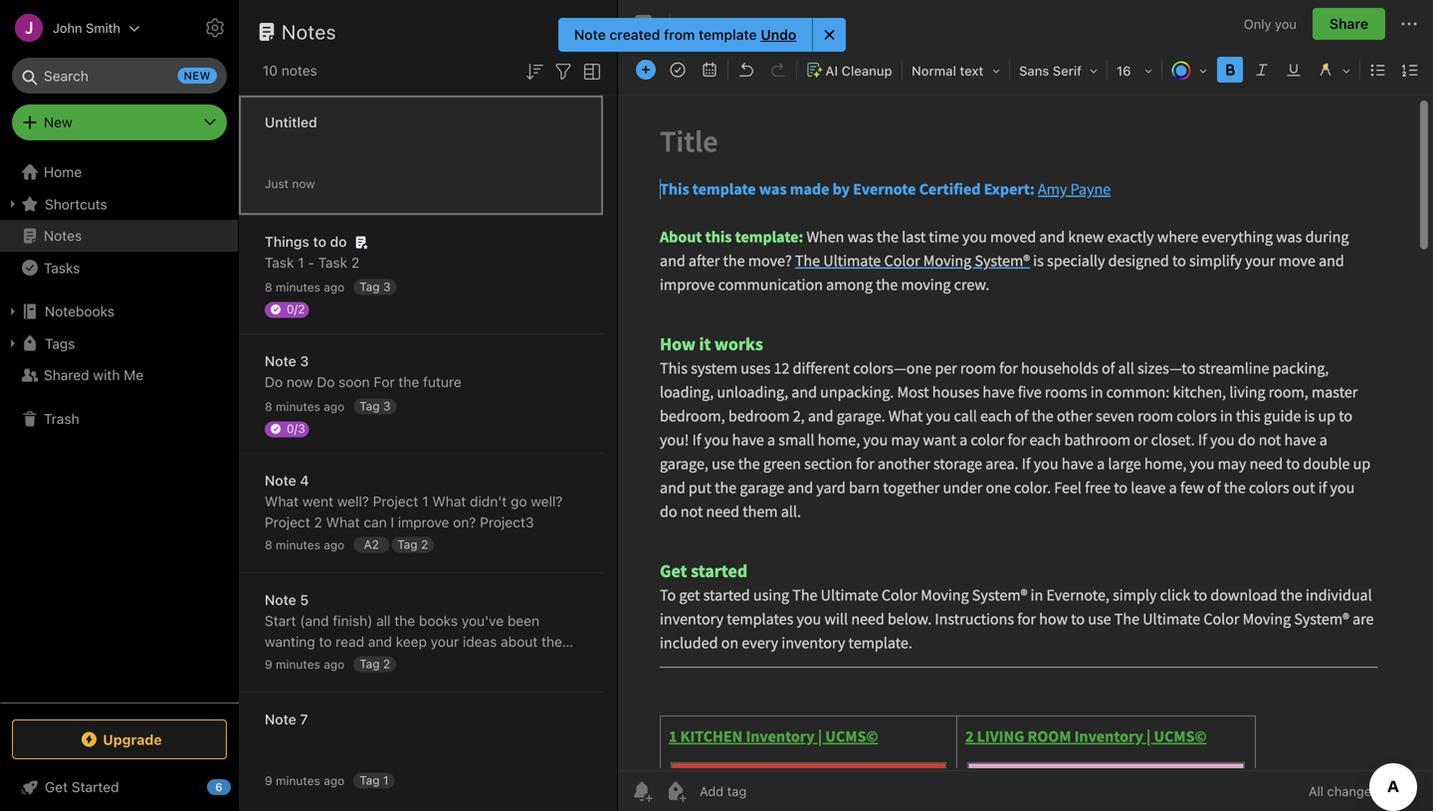 Task type: vqa. For each thing, say whether or not it's contained in the screenshot.
Free:
no



Task type: describe. For each thing, give the bounding box(es) containing it.
project3
[[480, 514, 534, 530]]

Note Editor text field
[[618, 96, 1433, 770]]

underline image
[[1280, 56, 1308, 84]]

expand note image
[[632, 12, 656, 36]]

new
[[44, 114, 72, 130]]

tags
[[45, 335, 75, 352]]

upgrade button
[[12, 720, 227, 759]]

0 horizontal spatial tag 2
[[360, 657, 390, 671]]

can
[[364, 514, 387, 530]]

add tag image
[[664, 779, 688, 803]]

tags button
[[0, 327, 238, 359]]

Font family field
[[1012, 56, 1105, 85]]

template
[[699, 26, 757, 43]]

share button
[[1313, 8, 1385, 40]]

1 ago from the top
[[324, 280, 345, 294]]

0 vertical spatial now
[[292, 177, 315, 191]]

text
[[960, 63, 984, 78]]

home
[[44, 164, 82, 180]]

about
[[501, 633, 538, 650]]

5
[[300, 592, 309, 608]]

trash link
[[0, 403, 238, 435]]

future
[[423, 374, 462, 390]]

0 horizontal spatial what
[[265, 493, 299, 510]]

1 well? from the left
[[337, 493, 369, 510]]

2 horizontal spatial what
[[432, 493, 466, 510]]

notes
[[281, 62, 317, 79]]

add filters image
[[551, 60, 575, 83]]

Highlight field
[[1310, 56, 1358, 85]]

0/3
[[287, 421, 305, 435]]

smith
[[86, 20, 120, 35]]

1 horizontal spatial notes
[[282, 20, 336, 43]]

ai cleanup
[[826, 63, 892, 78]]

expand tags image
[[5, 335, 21, 351]]

Help and Learning task checklist field
[[0, 771, 239, 803]]

start
[[265, 613, 296, 629]]

shared
[[44, 367, 89, 383]]

0 horizontal spatial project
[[265, 514, 310, 530]]

Insert field
[[631, 56, 661, 84]]

3 ago from the top
[[324, 538, 345, 552]]

get started
[[45, 779, 119, 795]]

saved
[[1382, 784, 1417, 799]]

sans serif
[[1019, 63, 1082, 78]]

been
[[507, 613, 539, 629]]

go
[[511, 493, 527, 510]]

books
[[419, 613, 458, 629]]

one
[[298, 654, 322, 671]]

Sort options field
[[523, 58, 546, 83]]

8 minutes ago for do now do soon for the future
[[265, 400, 345, 414]]

the inside start (and finish) all the books you've been wanting to read and keep your ideas about them all in one place. tip: if you're reading a physical book, take pictu...
[[394, 613, 415, 629]]

3 8 minutes ago from the top
[[265, 538, 345, 552]]

9 minutes ago for tag 1
[[265, 774, 345, 788]]

normal text
[[912, 63, 984, 78]]

1 for task
[[298, 254, 304, 271]]

if
[[396, 654, 404, 671]]

john
[[53, 20, 82, 35]]

your
[[431, 633, 459, 650]]

4
[[300, 472, 309, 489]]

created
[[610, 26, 660, 43]]

just
[[265, 177, 289, 191]]

notebooks
[[45, 303, 115, 319]]

cleanup
[[842, 63, 892, 78]]

tag 1
[[360, 773, 389, 787]]

6
[[215, 781, 223, 794]]

bold image
[[1216, 56, 1244, 84]]

9 for tag 1
[[265, 774, 272, 788]]

expand notebooks image
[[5, 304, 21, 319]]

only you
[[1244, 16, 1297, 31]]

notes link
[[0, 220, 238, 252]]

keep
[[396, 633, 427, 650]]

2 right - on the left of the page
[[351, 254, 360, 271]]

went
[[302, 493, 333, 510]]

4 minutes from the top
[[276, 657, 320, 671]]

home link
[[0, 156, 239, 188]]

physical
[[515, 654, 568, 671]]

click to collapse image
[[231, 774, 246, 798]]

tip:
[[368, 654, 392, 671]]

shared with me link
[[0, 359, 238, 391]]

tree containing home
[[0, 156, 239, 702]]

More field
[[1426, 56, 1433, 84]]

note window element
[[618, 0, 1433, 811]]

first notebook button
[[679, 10, 800, 38]]

10
[[263, 62, 278, 79]]

undo link
[[761, 26, 796, 44]]

tasks button
[[0, 252, 238, 284]]

serif
[[1053, 63, 1082, 78]]

-
[[308, 254, 314, 271]]

2 do from the left
[[317, 374, 335, 390]]

note up start at the left bottom of page
[[265, 592, 296, 608]]

1 minutes from the top
[[276, 280, 320, 294]]

0 horizontal spatial all
[[265, 654, 279, 671]]

3 minutes from the top
[[276, 538, 320, 552]]

john smith
[[53, 20, 120, 35]]

1 for tag
[[383, 773, 389, 787]]

normal
[[912, 63, 956, 78]]

More actions field
[[1397, 8, 1421, 40]]

new button
[[12, 105, 227, 140]]

0 vertical spatial tag 2
[[397, 537, 428, 551]]

in
[[283, 654, 294, 671]]

tag 3 for do now do soon for the future
[[360, 399, 391, 413]]

0/2
[[287, 302, 305, 316]]

Font color field
[[1164, 56, 1214, 85]]

you
[[1275, 16, 1297, 31]]

a
[[504, 654, 512, 671]]

3 8 from the top
[[265, 538, 272, 552]]

3 inside note 3 do now do soon for the future
[[300, 353, 309, 369]]

shared with me
[[44, 367, 144, 383]]

9 for tag 2
[[265, 657, 272, 671]]

shortcuts
[[45, 196, 107, 212]]

note 7
[[265, 711, 308, 728]]

Heading level field
[[905, 56, 1007, 85]]

notebooks link
[[0, 296, 238, 327]]

on?
[[453, 514, 476, 530]]

from
[[664, 26, 695, 43]]

them
[[541, 633, 574, 650]]

you're
[[408, 654, 448, 671]]

soon
[[339, 374, 370, 390]]

all
[[1309, 784, 1324, 799]]

7
[[300, 711, 308, 728]]

Search text field
[[26, 58, 213, 94]]

to inside start (and finish) all the books you've been wanting to read and keep your ideas about them all in one place. tip: if you're reading a physical book, take pictu...
[[319, 633, 332, 650]]



Task type: locate. For each thing, give the bounding box(es) containing it.
1 horizontal spatial what
[[326, 514, 360, 530]]

more actions image
[[1397, 12, 1421, 36]]

9 minutes ago up take
[[265, 657, 345, 671]]

new
[[184, 69, 211, 82]]

3 for do now do soon for the future
[[383, 399, 391, 413]]

2 tag 3 from the top
[[360, 399, 391, 413]]

take
[[304, 675, 332, 692]]

9 right the click to collapse icon
[[265, 774, 272, 788]]

task 1 - task 2
[[265, 254, 360, 271]]

improve
[[398, 514, 449, 530]]

place.
[[325, 654, 364, 671]]

2 down improve
[[421, 537, 428, 551]]

9 minutes ago down "7" in the bottom of the page
[[265, 774, 345, 788]]

note created from template undo
[[574, 26, 796, 43]]

1 8 from the top
[[265, 280, 272, 294]]

do
[[265, 374, 283, 390], [317, 374, 335, 390]]

task
[[265, 254, 294, 271], [318, 254, 347, 271]]

note for note created from template
[[574, 26, 606, 43]]

1 horizontal spatial do
[[317, 374, 335, 390]]

first
[[704, 16, 730, 31]]

ago down "task 1 - task 2"
[[324, 280, 345, 294]]

things
[[265, 233, 309, 250]]

ago left "a2"
[[324, 538, 345, 552]]

note down 0/2
[[265, 353, 296, 369]]

1 task from the left
[[265, 254, 294, 271]]

0 vertical spatial 9
[[265, 657, 272, 671]]

1 horizontal spatial 1
[[383, 773, 389, 787]]

1 vertical spatial the
[[394, 613, 415, 629]]

now up the 0/3
[[287, 374, 313, 390]]

Font size field
[[1110, 56, 1159, 85]]

task down things
[[265, 254, 294, 271]]

4 ago from the top
[[324, 657, 345, 671]]

1 inside note 4 what went well? project 1 what didn't go well? project 2 what can i improve on? project3
[[422, 493, 428, 510]]

1 horizontal spatial well?
[[531, 493, 563, 510]]

0 horizontal spatial notes
[[44, 227, 82, 244]]

1 vertical spatial tag 2
[[360, 657, 390, 671]]

0 vertical spatial tag 3
[[360, 280, 391, 294]]

0 vertical spatial 1
[[298, 254, 304, 271]]

get
[[45, 779, 68, 795]]

pictu...
[[336, 675, 380, 692]]

with
[[93, 367, 120, 383]]

2 9 minutes ago from the top
[[265, 774, 345, 788]]

you've
[[462, 613, 504, 629]]

8 minutes ago up the 0/3
[[265, 400, 345, 414]]

project down 'went'
[[265, 514, 310, 530]]

trash
[[44, 411, 79, 427]]

project
[[373, 493, 418, 510], [265, 514, 310, 530]]

add a reminder image
[[630, 779, 654, 803]]

tag 3 for task 1 - task 2
[[360, 280, 391, 294]]

well?
[[337, 493, 369, 510], [531, 493, 563, 510]]

minutes right the click to collapse icon
[[276, 774, 320, 788]]

wanting
[[265, 633, 315, 650]]

View options field
[[575, 58, 604, 83]]

settings image
[[203, 16, 227, 40]]

read
[[336, 633, 364, 650]]

italic image
[[1248, 56, 1276, 84]]

2 task from the left
[[318, 254, 347, 271]]

tasks
[[44, 260, 80, 276]]

1 vertical spatial 3
[[300, 353, 309, 369]]

0 vertical spatial 8
[[265, 280, 272, 294]]

well? right go at the left bottom of the page
[[531, 493, 563, 510]]

all changes saved
[[1309, 784, 1417, 799]]

5 minutes from the top
[[276, 774, 320, 788]]

1 vertical spatial 8
[[265, 400, 272, 414]]

note 4 what went well? project 1 what didn't go well? project 2 what can i improve on? project3
[[265, 472, 563, 530]]

1
[[298, 254, 304, 271], [422, 493, 428, 510], [383, 773, 389, 787]]

1 horizontal spatial all
[[376, 613, 391, 629]]

10 notes
[[263, 62, 317, 79]]

tag 3
[[360, 280, 391, 294], [360, 399, 391, 413]]

1 vertical spatial all
[[265, 654, 279, 671]]

2 inside note 4 what went well? project 1 what didn't go well? project 2 what can i improve on? project3
[[314, 514, 322, 530]]

note up 'view options' 'field'
[[574, 26, 606, 43]]

5 ago from the top
[[324, 774, 345, 788]]

1 vertical spatial now
[[287, 374, 313, 390]]

book,
[[265, 675, 301, 692]]

to left do
[[313, 233, 326, 250]]

notes
[[282, 20, 336, 43], [44, 227, 82, 244]]

changes
[[1327, 784, 1378, 799]]

1 horizontal spatial task
[[318, 254, 347, 271]]

calendar event image
[[696, 56, 724, 84]]

0 horizontal spatial do
[[265, 374, 283, 390]]

2 vertical spatial 3
[[383, 399, 391, 413]]

sans
[[1019, 63, 1049, 78]]

first notebook
[[704, 16, 793, 31]]

1 do from the left
[[265, 374, 283, 390]]

the inside note 3 do now do soon for the future
[[398, 374, 419, 390]]

ago down soon
[[324, 400, 345, 414]]

1 vertical spatial 9 minutes ago
[[265, 774, 345, 788]]

tag 2 down and
[[360, 657, 390, 671]]

2 vertical spatial 8
[[265, 538, 272, 552]]

tag 2 down improve
[[397, 537, 428, 551]]

ago right one
[[324, 657, 345, 671]]

2 left if
[[383, 657, 390, 671]]

0 vertical spatial the
[[398, 374, 419, 390]]

0 horizontal spatial 1
[[298, 254, 304, 271]]

8 minutes ago up 0/2
[[265, 280, 345, 294]]

now inside note 3 do now do soon for the future
[[287, 374, 313, 390]]

the
[[398, 374, 419, 390], [394, 613, 415, 629]]

1 horizontal spatial tag 2
[[397, 537, 428, 551]]

and
[[368, 633, 392, 650]]

1 vertical spatial project
[[265, 514, 310, 530]]

0 vertical spatial to
[[313, 233, 326, 250]]

1 9 from the top
[[265, 657, 272, 671]]

ago left tag 1
[[324, 774, 345, 788]]

a2
[[364, 537, 379, 551]]

0 vertical spatial notes
[[282, 20, 336, 43]]

2 vertical spatial 8 minutes ago
[[265, 538, 345, 552]]

1 vertical spatial to
[[319, 633, 332, 650]]

1 vertical spatial 8 minutes ago
[[265, 400, 345, 414]]

1 tag 3 from the top
[[360, 280, 391, 294]]

notes up notes
[[282, 20, 336, 43]]

ago
[[324, 280, 345, 294], [324, 400, 345, 414], [324, 538, 345, 552], [324, 657, 345, 671], [324, 774, 345, 788]]

to
[[313, 233, 326, 250], [319, 633, 332, 650]]

3 up note 3 do now do soon for the future
[[383, 280, 391, 294]]

0 vertical spatial 9 minutes ago
[[265, 657, 345, 671]]

note left "7" in the bottom of the page
[[265, 711, 296, 728]]

2 horizontal spatial 1
[[422, 493, 428, 510]]

just now
[[265, 177, 315, 191]]

8 minutes ago for task 1 - task 2
[[265, 280, 345, 294]]

undo
[[761, 26, 796, 43]]

things to do
[[265, 233, 347, 250]]

task image
[[664, 56, 692, 84]]

new search field
[[26, 58, 217, 94]]

the up keep
[[394, 613, 415, 629]]

note 5
[[265, 592, 309, 608]]

note inside note 4 what went well? project 1 what didn't go well? project 2 what can i improve on? project3
[[265, 472, 296, 489]]

1 8 minutes ago from the top
[[265, 280, 345, 294]]

minutes down 'went'
[[276, 538, 320, 552]]

(and
[[300, 613, 329, 629]]

Account field
[[0, 8, 140, 48]]

8 minutes ago down 'went'
[[265, 538, 345, 552]]

0 vertical spatial project
[[373, 493, 418, 510]]

numbered list image
[[1396, 56, 1424, 84]]

2 8 minutes ago from the top
[[265, 400, 345, 414]]

1 vertical spatial tag 3
[[360, 399, 391, 413]]

tag 2
[[397, 537, 428, 551], [360, 657, 390, 671]]

now
[[292, 177, 315, 191], [287, 374, 313, 390]]

2 minutes from the top
[[276, 400, 320, 414]]

minutes up 0/2
[[276, 280, 320, 294]]

shortcuts button
[[0, 188, 238, 220]]

share
[[1330, 15, 1368, 32]]

0 vertical spatial 3
[[383, 280, 391, 294]]

8
[[265, 280, 272, 294], [265, 400, 272, 414], [265, 538, 272, 552]]

3 down for
[[383, 399, 391, 413]]

2 8 from the top
[[265, 400, 272, 414]]

0 vertical spatial 8 minutes ago
[[265, 280, 345, 294]]

start (and finish) all the books you've been wanting to read and keep your ideas about them all in one place. tip: if you're reading a physical book, take pictu...
[[265, 613, 574, 692]]

what left 'went'
[[265, 493, 299, 510]]

Add filters field
[[551, 58, 575, 83]]

Add tag field
[[698, 783, 847, 800]]

bulleted list image
[[1365, 56, 1392, 84]]

ai
[[826, 63, 838, 78]]

for
[[374, 374, 395, 390]]

now right 'just'
[[292, 177, 315, 191]]

undo image
[[733, 56, 760, 84]]

the right for
[[398, 374, 419, 390]]

all left in
[[265, 654, 279, 671]]

notebook
[[734, 16, 793, 31]]

0 vertical spatial all
[[376, 613, 391, 629]]

9 left in
[[265, 657, 272, 671]]

2 vertical spatial 1
[[383, 773, 389, 787]]

minutes
[[276, 280, 320, 294], [276, 400, 320, 414], [276, 538, 320, 552], [276, 657, 320, 671], [276, 774, 320, 788]]

3 for task 1 - task 2
[[383, 280, 391, 294]]

well? up can
[[337, 493, 369, 510]]

project up i on the left bottom of the page
[[373, 493, 418, 510]]

2 down 'went'
[[314, 514, 322, 530]]

9 minutes ago
[[265, 657, 345, 671], [265, 774, 345, 788]]

what left can
[[326, 514, 360, 530]]

0 horizontal spatial task
[[265, 254, 294, 271]]

2 9 from the top
[[265, 774, 272, 788]]

1 vertical spatial 9
[[265, 774, 272, 788]]

note 3 do now do soon for the future
[[265, 353, 462, 390]]

3
[[383, 280, 391, 294], [300, 353, 309, 369], [383, 399, 391, 413]]

minutes down wanting
[[276, 657, 320, 671]]

untitled
[[265, 114, 317, 130]]

tree
[[0, 156, 239, 702]]

0 horizontal spatial well?
[[337, 493, 369, 510]]

note for note 4
[[265, 472, 296, 489]]

didn't
[[470, 493, 507, 510]]

8 for task 1 - task 2
[[265, 280, 272, 294]]

me
[[124, 367, 144, 383]]

8 for do now do soon for the future
[[265, 400, 272, 414]]

what up on?
[[432, 493, 466, 510]]

to down "(and"
[[319, 633, 332, 650]]

9 minutes ago for tag 2
[[265, 657, 345, 671]]

3 down 0/2
[[300, 353, 309, 369]]

note inside note 3 do now do soon for the future
[[265, 353, 296, 369]]

2 ago from the top
[[324, 400, 345, 414]]

ai cleanup button
[[799, 56, 900, 85]]

1 vertical spatial 1
[[422, 493, 428, 510]]

1 9 minutes ago from the top
[[265, 657, 345, 671]]

only
[[1244, 16, 1271, 31]]

1 horizontal spatial project
[[373, 493, 418, 510]]

task down do
[[318, 254, 347, 271]]

do
[[330, 233, 347, 250]]

minutes up the 0/3
[[276, 400, 320, 414]]

all up and
[[376, 613, 391, 629]]

notes up tasks
[[44, 227, 82, 244]]

i
[[391, 514, 394, 530]]

8 minutes ago
[[265, 280, 345, 294], [265, 400, 345, 414], [265, 538, 345, 552]]

note for note 3
[[265, 353, 296, 369]]

2 well? from the left
[[531, 493, 563, 510]]

1 vertical spatial notes
[[44, 227, 82, 244]]

finish)
[[333, 613, 373, 629]]

note left '4'
[[265, 472, 296, 489]]



